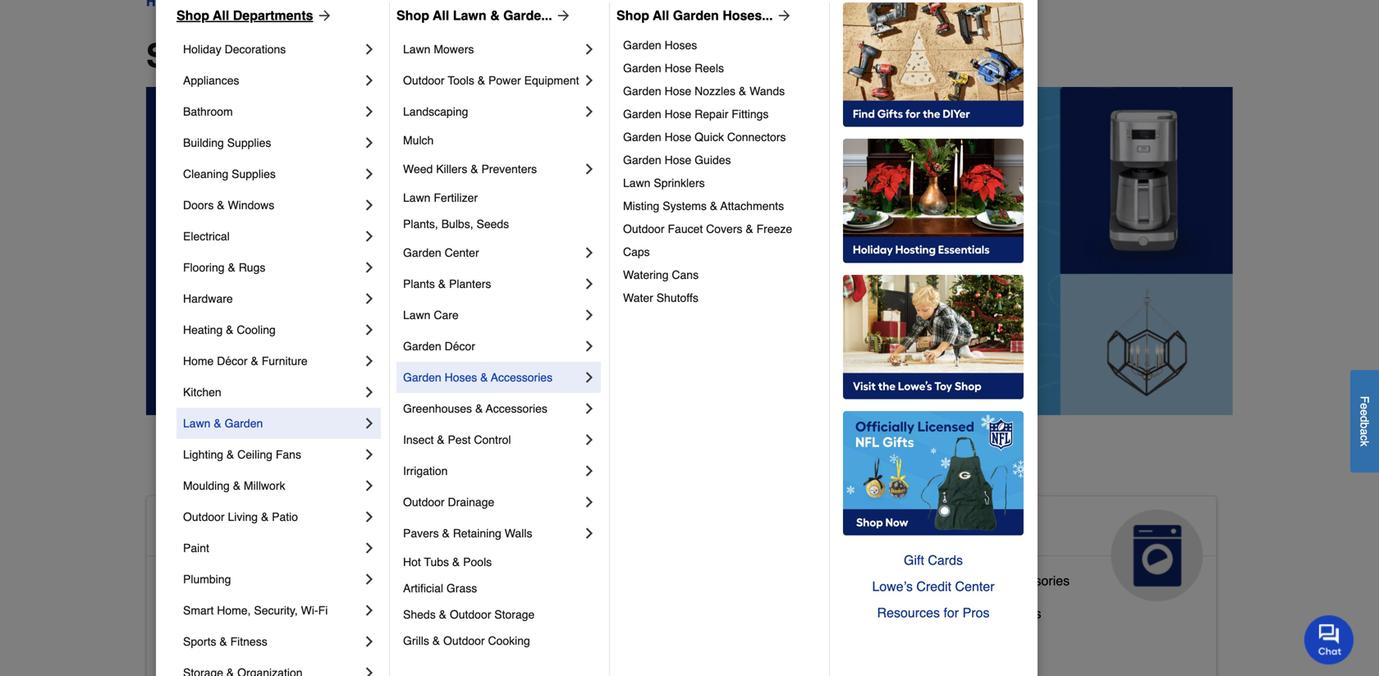Task type: locate. For each thing, give the bounding box(es) containing it.
lowe's credit center
[[872, 579, 995, 594]]

accessible up sports
[[160, 606, 223, 621]]

décor for departments
[[217, 355, 248, 368]]

décor down heating & cooling
[[217, 355, 248, 368]]

accessible down smart
[[160, 639, 223, 654]]

supplies for livestock supplies
[[584, 600, 635, 615]]

all up garden hoses
[[653, 8, 669, 23]]

shop for shop all garden hoses...
[[617, 8, 649, 23]]

hoses up the garden hose reels in the top of the page
[[665, 39, 697, 52]]

lawn up mowers
[[453, 8, 487, 23]]

& right pavers
[[442, 527, 450, 540]]

electrical
[[183, 230, 230, 243]]

hose up garden hose guides at the top of page
[[665, 131, 691, 144]]

hose for repair
[[665, 108, 691, 121]]

accessories for garden hoses & accessories
[[491, 371, 553, 384]]

hose down garden hoses
[[665, 62, 691, 75]]

sheds
[[403, 608, 436, 621]]

hoses for garden hoses
[[665, 39, 697, 52]]

supplies for building supplies
[[227, 136, 271, 149]]

pools
[[463, 556, 492, 569]]

& right killers
[[471, 163, 478, 176]]

1 hose from the top
[[665, 62, 691, 75]]

sheds & outdoor storage
[[403, 608, 535, 621]]

& right tubs
[[452, 556, 460, 569]]

arrow right image up equipment on the top
[[552, 7, 572, 24]]

artificial
[[403, 582, 443, 595]]

0 vertical spatial center
[[445, 246, 479, 259]]

garden inside the garden hose quick connectors link
[[623, 131, 661, 144]]

outdoor up landscaping
[[403, 74, 445, 87]]

care down 'plants & planters'
[[434, 309, 459, 322]]

pet inside animal & pet care
[[632, 516, 668, 543]]

0 horizontal spatial hoses
[[445, 371, 477, 384]]

appliances link
[[183, 65, 361, 96], [879, 497, 1216, 602]]

2 e from the top
[[1358, 410, 1371, 416]]

chevron right image for doors & windows
[[361, 197, 378, 213]]

2 hose from the top
[[665, 85, 691, 98]]

1 vertical spatial supplies
[[232, 167, 276, 181]]

hose left "repair"
[[665, 108, 691, 121]]

garden hose quick connectors
[[623, 131, 786, 144]]

power
[[488, 74, 521, 87]]

lawn down plants
[[403, 309, 431, 322]]

& down the "accessible bedroom" link
[[219, 635, 227, 649]]

moulding & millwork
[[183, 479, 285, 493]]

supplies up houses,
[[584, 600, 635, 615]]

doors
[[183, 199, 214, 212]]

shop for shop all departments
[[176, 8, 209, 23]]

chevron right image for appliances
[[361, 72, 378, 89]]

appliances link up chillers
[[879, 497, 1216, 602]]

&
[[490, 8, 500, 23], [478, 74, 485, 87], [739, 85, 746, 98], [471, 163, 478, 176], [217, 199, 225, 212], [710, 199, 718, 213], [746, 222, 753, 236], [228, 261, 235, 274], [438, 277, 446, 291], [226, 323, 234, 337], [251, 355, 258, 368], [480, 371, 488, 384], [475, 402, 483, 415], [214, 417, 221, 430], [437, 433, 445, 447], [227, 448, 234, 461], [233, 479, 241, 493], [261, 511, 269, 524], [609, 516, 625, 543], [442, 527, 450, 540], [452, 556, 460, 569], [987, 573, 996, 589], [952, 606, 960, 621], [439, 608, 447, 621], [638, 632, 647, 648], [432, 635, 440, 648], [219, 635, 227, 649], [261, 639, 270, 654]]

garden inside garden hose reels link
[[623, 62, 661, 75]]

garden
[[673, 8, 719, 23], [623, 39, 661, 52], [623, 62, 661, 75], [623, 85, 661, 98], [623, 108, 661, 121], [623, 131, 661, 144], [623, 154, 661, 167], [403, 246, 441, 259], [403, 340, 441, 353], [403, 371, 441, 384], [225, 417, 263, 430]]

& right tools
[[478, 74, 485, 87]]

outdoor for outdoor tools & power equipment
[[403, 74, 445, 87]]

garden inside garden hoses "link"
[[623, 39, 661, 52]]

livestock
[[526, 600, 581, 615]]

0 vertical spatial appliances link
[[183, 65, 361, 96]]

sports
[[183, 635, 216, 649]]

appliances down holiday at the top of page
[[183, 74, 239, 87]]

arrow right image up garden hoses "link" at the top of page
[[773, 7, 793, 24]]

chevron right image for lawn care
[[581, 307, 598, 323]]

2 accessible from the top
[[160, 573, 223, 589]]

0 vertical spatial care
[[434, 309, 459, 322]]

appliance
[[892, 573, 949, 589]]

hose for reels
[[665, 62, 691, 75]]

appliances up cards
[[892, 516, 1014, 543]]

& left ceiling
[[227, 448, 234, 461]]

lawn down kitchen
[[183, 417, 211, 430]]

greenhouses
[[403, 402, 472, 415]]

1 horizontal spatial appliances
[[892, 516, 1014, 543]]

outdoor down sheds & outdoor storage
[[443, 635, 485, 648]]

garden inside garden hoses & accessories link
[[403, 371, 441, 384]]

lawn mowers
[[403, 43, 474, 56]]

lawn & garden link
[[183, 408, 361, 439]]

departments up landscaping
[[287, 37, 488, 75]]

accessible up smart
[[160, 573, 223, 589]]

chat invite button image
[[1304, 615, 1355, 665]]

pet beds, houses, & furniture link
[[526, 629, 703, 662]]

accessories up control
[[486, 402, 547, 415]]

all up holiday decorations
[[213, 8, 229, 23]]

c
[[1358, 435, 1371, 441]]

weed killers & preventers
[[403, 163, 537, 176]]

2 vertical spatial home
[[273, 639, 308, 654]]

chevron right image for outdoor tools & power equipment
[[581, 72, 598, 89]]

garden inside garden center link
[[403, 246, 441, 259]]

attachments
[[720, 199, 784, 213]]

supplies up cleaning supplies
[[227, 136, 271, 149]]

chevron right image for garden décor
[[581, 338, 598, 355]]

e
[[1358, 403, 1371, 410], [1358, 410, 1371, 416]]

garden inside garden hose nozzles & wands link
[[623, 85, 661, 98]]

outdoor living & patio
[[183, 511, 298, 524]]

garden for garden hoses
[[623, 39, 661, 52]]

& up greenhouses & accessories link
[[480, 371, 488, 384]]

home décor & furniture link
[[183, 346, 361, 377]]

chevron right image for smart home, security, wi-fi
[[361, 603, 378, 619]]

lawn up 'plants,'
[[403, 191, 431, 204]]

1 vertical spatial appliances
[[892, 516, 1014, 543]]

1 e from the top
[[1358, 403, 1371, 410]]

3 accessible from the top
[[160, 606, 223, 621]]

5 hose from the top
[[665, 154, 691, 167]]

bathroom up building
[[183, 105, 233, 118]]

accessible home
[[160, 516, 350, 543]]

center down bulbs,
[[445, 246, 479, 259]]

mulch link
[[403, 127, 598, 154]]

lowe's credit center link
[[843, 574, 1024, 600]]

1 horizontal spatial furniture
[[651, 632, 703, 648]]

garden hoses
[[623, 39, 697, 52]]

chevron right image for weed killers & preventers
[[581, 161, 598, 177]]

0 vertical spatial home
[[183, 355, 214, 368]]

cooking
[[488, 635, 530, 648]]

home inside accessible home link
[[287, 516, 350, 543]]

hose for guides
[[665, 154, 691, 167]]

garden for garden hoses & accessories
[[403, 371, 441, 384]]

0 vertical spatial pet
[[632, 516, 668, 543]]

2 vertical spatial accessories
[[999, 573, 1070, 589]]

chevron right image for garden hoses & accessories
[[581, 369, 598, 386]]

f
[[1358, 396, 1371, 403]]

& inside "link"
[[226, 323, 234, 337]]

& down the lawn sprinklers link
[[710, 199, 718, 213]]

bathroom up smart home, security, wi-fi
[[227, 573, 283, 589]]

1 vertical spatial pet
[[526, 632, 546, 648]]

bulbs,
[[441, 218, 473, 231]]

hoses up greenhouses & accessories
[[445, 371, 477, 384]]

1 horizontal spatial pet
[[632, 516, 668, 543]]

departments up holiday decorations link
[[233, 8, 313, 23]]

sports & fitness link
[[183, 626, 361, 658]]

2 horizontal spatial shop
[[617, 8, 649, 23]]

& left pros
[[952, 606, 960, 621]]

& right the sheds
[[439, 608, 447, 621]]

& right grills
[[432, 635, 440, 648]]

hose for quick
[[665, 131, 691, 144]]

hose down the garden hose reels in the top of the page
[[665, 85, 691, 98]]

1 shop from the left
[[176, 8, 209, 23]]

electrical link
[[183, 221, 361, 252]]

lawn sprinklers
[[623, 176, 705, 190]]

care down walls
[[526, 543, 577, 569]]

4 hose from the top
[[665, 131, 691, 144]]

1 arrow right image from the left
[[552, 7, 572, 24]]

home décor & furniture
[[183, 355, 308, 368]]

misting systems & attachments link
[[623, 195, 818, 218]]

enjoy savings year-round. no matter what you're shopping for, find what you need at a great price. image
[[146, 87, 1233, 415]]

beverage & wine chillers link
[[892, 602, 1041, 635]]

holiday decorations
[[183, 43, 286, 56]]

1 vertical spatial home
[[287, 516, 350, 543]]

outdoor down irrigation
[[403, 496, 445, 509]]

0 horizontal spatial shop
[[176, 8, 209, 23]]

& right animal
[[609, 516, 625, 543]]

1 vertical spatial furniture
[[651, 632, 703, 648]]

planters
[[449, 277, 491, 291]]

chevron right image for cleaning supplies
[[361, 166, 378, 182]]

gift
[[904, 553, 924, 568]]

watering cans
[[623, 268, 699, 282]]

4 accessible from the top
[[160, 639, 223, 654]]

1 vertical spatial departments
[[287, 37, 488, 75]]

systems
[[663, 199, 707, 213]]

& right plants
[[438, 277, 446, 291]]

chevron right image for greenhouses & accessories
[[581, 401, 598, 417]]

arrow right image for shop all lawn & garde...
[[552, 7, 572, 24]]

& up fittings
[[739, 85, 746, 98]]

walls
[[505, 527, 532, 540]]

3 shop from the left
[[617, 8, 649, 23]]

for
[[944, 605, 959, 621]]

e up 'd' in the right of the page
[[1358, 403, 1371, 410]]

accessible down moulding
[[160, 516, 280, 543]]

décor up garden hoses & accessories
[[445, 340, 475, 353]]

outdoor
[[403, 74, 445, 87], [623, 222, 665, 236], [403, 496, 445, 509], [183, 511, 225, 524], [450, 608, 491, 621], [443, 635, 485, 648]]

outdoor inside outdoor faucet covers & freeze caps
[[623, 222, 665, 236]]

appliances link down the decorations on the left of page
[[183, 65, 361, 96]]

garden inside garden décor link
[[403, 340, 441, 353]]

paint
[[183, 542, 209, 555]]

b
[[1358, 422, 1371, 429]]

departments for shop all departments
[[287, 37, 488, 75]]

center up pros
[[955, 579, 995, 594]]

lawn left mowers
[[403, 43, 431, 56]]

watering cans link
[[623, 264, 818, 287]]

chevron right image
[[361, 41, 378, 57], [581, 41, 598, 57], [581, 103, 598, 120], [361, 166, 378, 182], [361, 197, 378, 213], [361, 228, 378, 245], [581, 276, 598, 292], [581, 307, 598, 323], [361, 322, 378, 338], [581, 369, 598, 386], [581, 401, 598, 417], [361, 415, 378, 432], [581, 463, 598, 479], [361, 540, 378, 557], [361, 665, 378, 676]]

arrow right image
[[552, 7, 572, 24], [773, 7, 793, 24]]

2 arrow right image from the left
[[773, 7, 793, 24]]

paint link
[[183, 533, 361, 564]]

insect & pest control link
[[403, 424, 581, 456]]

outdoor down moulding
[[183, 511, 225, 524]]

& down cooling
[[251, 355, 258, 368]]

0 horizontal spatial appliances
[[183, 74, 239, 87]]

arrow right image inside shop all garden hoses... link
[[773, 7, 793, 24]]

garden inside "garden hose guides" link
[[623, 154, 661, 167]]

& right the doors
[[217, 199, 225, 212]]

1 horizontal spatial décor
[[445, 340, 475, 353]]

shop up the lawn mowers
[[397, 8, 429, 23]]

& down attachments
[[746, 222, 753, 236]]

plants, bulbs, seeds link
[[403, 211, 598, 237]]

& left cooling
[[226, 323, 234, 337]]

plumbing
[[183, 573, 231, 586]]

shop all departments
[[146, 37, 488, 75]]

0 horizontal spatial center
[[445, 246, 479, 259]]

k
[[1358, 441, 1371, 447]]

outdoor down 'misting'
[[623, 222, 665, 236]]

garden inside garden hose repair fittings "link"
[[623, 108, 661, 121]]

water
[[623, 291, 653, 305]]

0 vertical spatial décor
[[445, 340, 475, 353]]

resources
[[877, 605, 940, 621]]

0 horizontal spatial furniture
[[262, 355, 308, 368]]

garde...
[[503, 8, 552, 23]]

lawn for lawn care
[[403, 309, 431, 322]]

shop up holiday at the top of page
[[176, 8, 209, 23]]

kitchen
[[183, 386, 221, 399]]

1 vertical spatial appliances link
[[879, 497, 1216, 602]]

1 vertical spatial center
[[955, 579, 995, 594]]

garden center link
[[403, 237, 581, 268]]

chevron right image for heating & cooling
[[361, 322, 378, 338]]

bathroom
[[183, 105, 233, 118], [227, 573, 283, 589]]

shop up garden hoses
[[617, 8, 649, 23]]

0 vertical spatial departments
[[233, 8, 313, 23]]

0 horizontal spatial care
[[434, 309, 459, 322]]

garden hose reels
[[623, 62, 724, 75]]

0 horizontal spatial pet
[[526, 632, 546, 648]]

0 vertical spatial supplies
[[227, 136, 271, 149]]

e up b
[[1358, 410, 1371, 416]]

& left garde...
[[490, 8, 500, 23]]

1 accessible from the top
[[160, 516, 280, 543]]

accessible for accessible bathroom
[[160, 573, 223, 589]]

smart
[[183, 604, 214, 617]]

pavers & retaining walls
[[403, 527, 532, 540]]

hose inside "link"
[[665, 108, 691, 121]]

chevron right image
[[361, 72, 378, 89], [581, 72, 598, 89], [361, 103, 378, 120], [361, 135, 378, 151], [581, 161, 598, 177], [581, 245, 598, 261], [361, 259, 378, 276], [361, 291, 378, 307], [581, 338, 598, 355], [361, 353, 378, 369], [361, 384, 378, 401], [581, 432, 598, 448], [361, 447, 378, 463], [361, 478, 378, 494], [581, 494, 598, 511], [361, 509, 378, 525], [581, 525, 598, 542], [361, 571, 378, 588], [361, 603, 378, 619], [361, 634, 378, 650]]

0 vertical spatial appliances
[[183, 74, 239, 87]]

2 shop from the left
[[397, 8, 429, 23]]

lawn up 'misting'
[[623, 176, 651, 190]]

chevron right image for flooring & rugs
[[361, 259, 378, 276]]

chevron right image for lawn & garden
[[361, 415, 378, 432]]

accessories up greenhouses & accessories link
[[491, 371, 553, 384]]

chevron right image for landscaping
[[581, 103, 598, 120]]

chevron right image for bathroom
[[361, 103, 378, 120]]

chevron right image for garden center
[[581, 245, 598, 261]]

resources for pros
[[877, 605, 990, 621]]

furniture right houses,
[[651, 632, 703, 648]]

garden hose nozzles & wands
[[623, 85, 785, 98]]

arrow right image inside shop all lawn & garde... link
[[552, 7, 572, 24]]

0 vertical spatial accessories
[[491, 371, 553, 384]]

garden for garden hose nozzles & wands
[[623, 85, 661, 98]]

ceiling
[[237, 448, 273, 461]]

1 horizontal spatial hoses
[[665, 39, 697, 52]]

outdoor tools & power equipment link
[[403, 65, 581, 96]]

lawn for lawn fertilizer
[[403, 191, 431, 204]]

building supplies
[[183, 136, 271, 149]]

1 vertical spatial décor
[[217, 355, 248, 368]]

accessible home link
[[147, 497, 485, 602]]

watering
[[623, 268, 669, 282]]

connectors
[[727, 131, 786, 144]]

storage
[[494, 608, 535, 621]]

shop for shop all lawn & garde...
[[397, 8, 429, 23]]

chevron right image for outdoor living & patio
[[361, 509, 378, 525]]

chevron right image for paint
[[361, 540, 378, 557]]

accessories up chillers
[[999, 573, 1070, 589]]

& left patio
[[261, 511, 269, 524]]

cards
[[928, 553, 963, 568]]

hoses for garden hoses & accessories
[[445, 371, 477, 384]]

chevron right image for hardware
[[361, 291, 378, 307]]

chevron right image for lighting & ceiling fans
[[361, 447, 378, 463]]

furniture up the kitchen link
[[262, 355, 308, 368]]

supplies up 'windows'
[[232, 167, 276, 181]]

garden hose reels link
[[623, 57, 818, 80]]

0 vertical spatial furniture
[[262, 355, 308, 368]]

1 horizontal spatial arrow right image
[[773, 7, 793, 24]]

furniture
[[262, 355, 308, 368], [651, 632, 703, 648]]

outdoor drainage link
[[403, 487, 581, 518]]

killers
[[436, 163, 467, 176]]

3 hose from the top
[[665, 108, 691, 121]]

all up the lawn mowers
[[433, 8, 449, 23]]

seeds
[[477, 218, 509, 231]]

1 horizontal spatial care
[[526, 543, 577, 569]]

1 horizontal spatial appliances link
[[879, 497, 1216, 602]]

2 vertical spatial supplies
[[584, 600, 635, 615]]

& up "lighting"
[[214, 417, 221, 430]]

hoses inside "link"
[[665, 39, 697, 52]]

1 vertical spatial care
[[526, 543, 577, 569]]

1 horizontal spatial shop
[[397, 8, 429, 23]]

& inside 'link'
[[227, 448, 234, 461]]

0 vertical spatial bathroom
[[183, 105, 233, 118]]

arrow right image
[[313, 7, 333, 24]]

hoses...
[[723, 8, 773, 23]]

insect & pest control
[[403, 433, 511, 447]]

greenhouses & accessories
[[403, 402, 547, 415]]

chevron right image for building supplies
[[361, 135, 378, 151]]

decorations
[[225, 43, 286, 56]]

0 vertical spatial hoses
[[665, 39, 697, 52]]

1 vertical spatial hoses
[[445, 371, 477, 384]]

chevron right image for lawn mowers
[[581, 41, 598, 57]]

security,
[[254, 604, 298, 617]]

fertilizer
[[434, 191, 478, 204]]

0 horizontal spatial décor
[[217, 355, 248, 368]]

garden inside shop all garden hoses... link
[[673, 8, 719, 23]]

hose up sprinklers
[[665, 154, 691, 167]]

shutoffs
[[656, 291, 698, 305]]

lawn sprinklers link
[[623, 172, 818, 195]]

0 horizontal spatial arrow right image
[[552, 7, 572, 24]]



Task type: describe. For each thing, give the bounding box(es) containing it.
hose for nozzles
[[665, 85, 691, 98]]

garden décor link
[[403, 331, 581, 362]]

nozzles
[[695, 85, 736, 98]]

& inside animal & pet care
[[609, 516, 625, 543]]

millwork
[[244, 479, 285, 493]]

sprinklers
[[654, 176, 705, 190]]

1 vertical spatial bathroom
[[227, 573, 283, 589]]

& left rugs
[[228, 261, 235, 274]]

& inside outdoor faucet covers & freeze caps
[[746, 222, 753, 236]]

moulding
[[183, 479, 230, 493]]

weed killers & preventers link
[[403, 154, 581, 185]]

smart home, security, wi-fi
[[183, 604, 328, 617]]

chevron right image for outdoor drainage
[[581, 494, 598, 511]]

cooling
[[237, 323, 276, 337]]

faucet
[[668, 222, 703, 236]]

chevron right image for moulding & millwork
[[361, 478, 378, 494]]

garden for garden décor
[[403, 340, 441, 353]]

departments for shop all departments
[[233, 8, 313, 23]]

mowers
[[434, 43, 474, 56]]

artificial grass
[[403, 582, 477, 595]]

irrigation
[[403, 465, 448, 478]]

landscaping
[[403, 105, 468, 118]]

1 vertical spatial accessories
[[486, 402, 547, 415]]

lighting & ceiling fans link
[[183, 439, 361, 470]]

sheds & outdoor storage link
[[403, 602, 598, 628]]

chillers
[[998, 606, 1041, 621]]

outdoor for outdoor faucet covers & freeze caps
[[623, 222, 665, 236]]

officially licensed n f l gifts. shop now. image
[[843, 411, 1024, 536]]

entry
[[227, 639, 257, 654]]

garden inside lawn & garden link
[[225, 417, 263, 430]]

accessible entry & home link
[[160, 635, 308, 668]]

garden hose repair fittings link
[[623, 103, 818, 126]]

& right parts
[[987, 573, 996, 589]]

chevron right image for sports & fitness
[[361, 634, 378, 650]]

outdoor up grills & outdoor cooking
[[450, 608, 491, 621]]

lawn mowers link
[[403, 34, 581, 65]]

cans
[[672, 268, 699, 282]]

animal & pet care image
[[746, 510, 837, 602]]

outdoor for outdoor drainage
[[403, 496, 445, 509]]

& down garden hoses & accessories
[[475, 402, 483, 415]]

find gifts for the diyer. image
[[843, 2, 1024, 127]]

fittings
[[732, 108, 769, 121]]

beverage
[[892, 606, 948, 621]]

grills & outdoor cooking
[[403, 635, 530, 648]]

parts
[[953, 573, 984, 589]]

supplies for cleaning supplies
[[232, 167, 276, 181]]

water shutoffs link
[[623, 287, 818, 309]]

f e e d b a c k button
[[1350, 370, 1379, 473]]

garden hoses link
[[623, 34, 818, 57]]

all down shop all departments link
[[237, 37, 278, 75]]

doors & windows
[[183, 199, 274, 212]]

0 horizontal spatial appliances link
[[183, 65, 361, 96]]

reels
[[695, 62, 724, 75]]

fans
[[276, 448, 301, 461]]

garden hoses & accessories
[[403, 371, 553, 384]]

grass
[[446, 582, 477, 595]]

chevron right image for electrical
[[361, 228, 378, 245]]

chevron right image for insect & pest control
[[581, 432, 598, 448]]

garden for garden hose repair fittings
[[623, 108, 661, 121]]

accessible for accessible entry & home
[[160, 639, 223, 654]]

home,
[[217, 604, 251, 617]]

moulding & millwork link
[[183, 470, 361, 502]]

outdoor faucet covers & freeze caps link
[[623, 218, 818, 264]]

accessible bedroom link
[[160, 602, 280, 635]]

lawn for lawn & garden
[[183, 417, 211, 430]]

gift cards link
[[843, 548, 1024, 574]]

misting systems & attachments
[[623, 199, 784, 213]]

credit
[[916, 579, 952, 594]]

garden hoses & accessories link
[[403, 362, 581, 393]]

accessories for appliance parts & accessories
[[999, 573, 1070, 589]]

retaining
[[453, 527, 501, 540]]

& right entry
[[261, 639, 270, 654]]

chevron right image for plants & planters
[[581, 276, 598, 292]]

accessible for accessible home
[[160, 516, 280, 543]]

grills
[[403, 635, 429, 648]]

& left millwork
[[233, 479, 241, 493]]

arrow right image for shop all garden hoses...
[[773, 7, 793, 24]]

garden for garden hose reels
[[623, 62, 661, 75]]

garden for garden center
[[403, 246, 441, 259]]

all for lawn
[[433, 8, 449, 23]]

animal & pet care link
[[513, 497, 851, 602]]

chevron right image for plumbing
[[361, 571, 378, 588]]

shop all lawn & garde... link
[[397, 6, 572, 25]]

animal & pet care
[[526, 516, 668, 569]]

rugs
[[239, 261, 265, 274]]

pest
[[448, 433, 471, 447]]

smart home, security, wi-fi link
[[183, 595, 361, 626]]

greenhouses & accessories link
[[403, 393, 581, 424]]

appliances image
[[1111, 510, 1203, 602]]

chevron right image for home décor & furniture
[[361, 353, 378, 369]]

water shutoffs
[[623, 291, 698, 305]]

all for garden
[[653, 8, 669, 23]]

grills & outdoor cooking link
[[403, 628, 598, 654]]

weed
[[403, 163, 433, 176]]

chevron right image for irrigation
[[581, 463, 598, 479]]

holiday
[[183, 43, 221, 56]]

décor for lawn
[[445, 340, 475, 353]]

lawn for lawn sprinklers
[[623, 176, 651, 190]]

landscaping link
[[403, 96, 581, 127]]

houses,
[[586, 632, 635, 648]]

kitchen link
[[183, 377, 361, 408]]

irrigation link
[[403, 456, 581, 487]]

shop all garden hoses...
[[617, 8, 773, 23]]

tubs
[[424, 556, 449, 569]]

care inside animal & pet care
[[526, 543, 577, 569]]

hot tubs & pools
[[403, 556, 492, 569]]

chevron right image for kitchen
[[361, 384, 378, 401]]

all for departments
[[213, 8, 229, 23]]

shop all departments
[[176, 8, 313, 23]]

cleaning
[[183, 167, 228, 181]]

gift cards
[[904, 553, 963, 568]]

home inside accessible entry & home link
[[273, 639, 308, 654]]

lawn for lawn mowers
[[403, 43, 431, 56]]

chevron right image for holiday decorations
[[361, 41, 378, 57]]

shop all lawn & garde...
[[397, 8, 552, 23]]

& left pest
[[437, 433, 445, 447]]

quick
[[695, 131, 724, 144]]

pavers & retaining walls link
[[403, 518, 581, 549]]

garden for garden hose quick connectors
[[623, 131, 661, 144]]

accessible bathroom link
[[160, 570, 283, 602]]

livestock supplies
[[526, 600, 635, 615]]

visit the lowe's toy shop. image
[[843, 275, 1024, 400]]

fitness
[[230, 635, 267, 649]]

outdoor for outdoor living & patio
[[183, 511, 225, 524]]

outdoor drainage
[[403, 496, 494, 509]]

accessible home image
[[380, 510, 472, 602]]

& right houses,
[[638, 632, 647, 648]]

1 horizontal spatial center
[[955, 579, 995, 594]]

home inside home décor & furniture link
[[183, 355, 214, 368]]

pros
[[963, 605, 990, 621]]

chevron right image for pavers & retaining walls
[[581, 525, 598, 542]]

plumbing link
[[183, 564, 361, 595]]

holiday hosting essentials. image
[[843, 139, 1024, 264]]

lawn fertilizer link
[[403, 185, 598, 211]]

garden for garden hose guides
[[623, 154, 661, 167]]

garden hose nozzles & wands link
[[623, 80, 818, 103]]

windows
[[228, 199, 274, 212]]

accessible for accessible bedroom
[[160, 606, 223, 621]]

flooring & rugs link
[[183, 252, 361, 283]]

livestock supplies link
[[526, 596, 635, 629]]



Task type: vqa. For each thing, say whether or not it's contained in the screenshot.
left you
no



